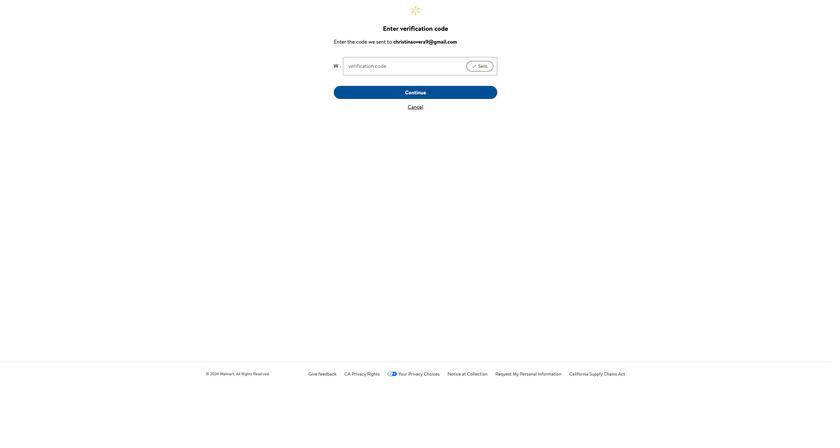 Task type: locate. For each thing, give the bounding box(es) containing it.
privacy choices icon image
[[388, 372, 397, 376]]

resend image
[[472, 64, 477, 69]]

walmart logo with link to homepage. image
[[410, 5, 421, 16]]

None field
[[343, 57, 465, 75]]



Task type: vqa. For each thing, say whether or not it's contained in the screenshot.
The Resend icon
yes



